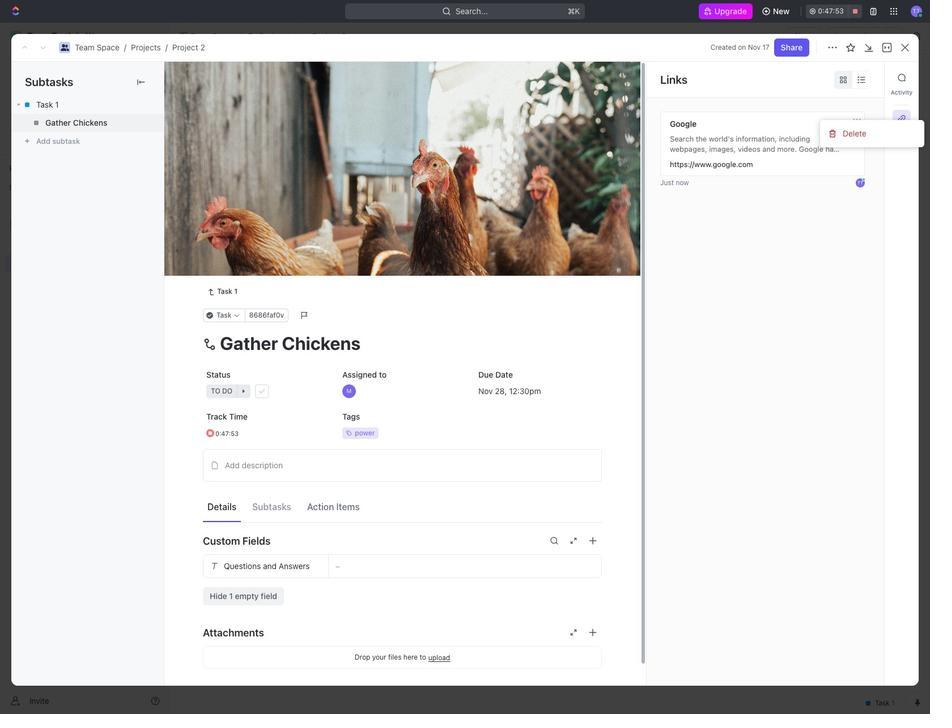 Task type: vqa. For each thing, say whether or not it's contained in the screenshot.
View in the button
no



Task type: locate. For each thing, give the bounding box(es) containing it.
upload button
[[428, 654, 450, 662]]

task 1 link up the "chickens"
[[11, 96, 164, 114]]

2 vertical spatial hide
[[210, 592, 227, 601]]

1 button
[[254, 196, 269, 207], [255, 216, 271, 227]]

gather
[[45, 118, 71, 128]]

to right the here
[[420, 654, 426, 662]]

table
[[344, 105, 364, 114]]

8686faf0v button
[[245, 309, 289, 323]]

1 vertical spatial task 1
[[228, 197, 251, 207]]

1 horizontal spatial space
[[212, 31, 235, 41]]

subtasks inside 'button'
[[252, 502, 291, 512]]

1
[[55, 100, 59, 109], [248, 197, 251, 207], [264, 197, 268, 206], [266, 217, 269, 226], [234, 288, 237, 296], [229, 592, 233, 601]]

share for share button right of 17
[[781, 43, 803, 52]]

1 horizontal spatial add task button
[[291, 158, 339, 171]]

2 horizontal spatial add task
[[848, 73, 882, 82]]

user group image inside team space link
[[180, 33, 187, 39]]

add up customize
[[848, 73, 863, 82]]

project 2 link
[[298, 29, 349, 43], [172, 43, 205, 52]]

user group image
[[180, 33, 187, 39], [12, 222, 20, 229]]

0 vertical spatial hide
[[796, 105, 813, 114]]

1 horizontal spatial hide
[[588, 133, 603, 141]]

invite
[[29, 696, 49, 706]]

1 horizontal spatial project 2
[[313, 31, 346, 41]]

1 button for 1
[[254, 196, 269, 207]]

details button
[[203, 497, 241, 517]]

table link
[[342, 102, 364, 118]]

projects link
[[245, 29, 292, 43], [131, 43, 161, 52]]

0 vertical spatial subtasks
[[25, 75, 73, 88]]

action items button
[[303, 497, 364, 517]]

created on nov 17
[[711, 43, 769, 52]]

0 horizontal spatial space
[[97, 43, 120, 52]]

sidebar navigation
[[0, 23, 169, 715]]

to
[[210, 268, 220, 277], [379, 370, 387, 380], [420, 654, 426, 662]]

0 vertical spatial task 1 link
[[11, 96, 164, 114]]

Search tasks... text field
[[789, 129, 902, 146]]

dashboards link
[[5, 113, 164, 131]]

share right 17
[[781, 43, 803, 52]]

0 vertical spatial 1 button
[[254, 196, 269, 207]]

1 horizontal spatial user group image
[[180, 33, 187, 39]]

2 vertical spatial task 1
[[217, 288, 237, 296]]

to left 'do'
[[210, 268, 220, 277]]

your
[[372, 654, 386, 662]]

spaces
[[9, 184, 33, 192]]

2 horizontal spatial to
[[420, 654, 426, 662]]

1 vertical spatial add task
[[304, 160, 334, 168]]

subtasks
[[25, 75, 73, 88], [252, 502, 291, 512]]

task 1 up task 2
[[228, 197, 251, 207]]

1 vertical spatial space
[[97, 43, 120, 52]]

1 horizontal spatial subtasks
[[252, 502, 291, 512]]

board
[[211, 105, 234, 114]]

0 vertical spatial user group image
[[180, 33, 187, 39]]

add task
[[848, 73, 882, 82], [304, 160, 334, 168], [228, 236, 262, 246]]

1 vertical spatial share
[[781, 43, 803, 52]]

project 2
[[313, 31, 346, 41], [197, 67, 264, 86]]

0 horizontal spatial hide
[[210, 592, 227, 601]]

0 vertical spatial share
[[794, 31, 815, 41]]

assignees button
[[458, 130, 511, 144]]

task 1 up dashboards on the top left of page
[[36, 100, 59, 109]]

to right assigned
[[379, 370, 387, 380]]

0 horizontal spatial subtasks
[[25, 75, 73, 88]]

1 vertical spatial project 2
[[197, 67, 264, 86]]

0 horizontal spatial project 2 link
[[172, 43, 205, 52]]

team inside team space link
[[190, 31, 210, 41]]

custom fields
[[203, 535, 271, 547]]

hide inside custom fields element
[[210, 592, 227, 601]]

activity
[[891, 89, 913, 96]]

hide button
[[782, 102, 817, 118]]

1 horizontal spatial to
[[379, 370, 387, 380]]

tree inside the sidebar "navigation"
[[5, 197, 164, 350]]

add task button up customize
[[841, 69, 889, 87]]

projects
[[259, 31, 289, 41], [131, 43, 161, 52]]

add description
[[225, 461, 283, 471]]

task 2
[[228, 217, 253, 226]]

dashboards
[[27, 117, 71, 126]]

add
[[848, 73, 863, 82], [304, 160, 318, 168], [228, 236, 243, 246], [225, 461, 240, 471]]

task 1 link
[[11, 96, 164, 114], [203, 285, 242, 299]]

0 horizontal spatial team space link
[[75, 43, 120, 52]]

field
[[261, 592, 277, 601]]

0 vertical spatial team
[[190, 31, 210, 41]]

share down new button at the right top of page
[[794, 31, 815, 41]]

0 horizontal spatial add task button
[[223, 235, 266, 248]]

user group image inside tree
[[12, 222, 20, 229]]

0 vertical spatial add task button
[[841, 69, 889, 87]]

date
[[495, 370, 513, 380]]

nov
[[748, 43, 761, 52]]

user group image for tree within the the sidebar "navigation"
[[12, 222, 20, 229]]

add task button down calendar link at the left of page
[[291, 158, 339, 171]]

custom fields button
[[203, 528, 602, 555]]

0 vertical spatial add task
[[848, 73, 882, 82]]

subtasks up fields at the left of the page
[[252, 502, 291, 512]]

custom fields element
[[203, 555, 602, 606]]

2 vertical spatial project
[[197, 67, 248, 86]]

add task button down task 2
[[223, 235, 266, 248]]

action
[[307, 502, 334, 512]]

add task down the calendar
[[304, 160, 334, 168]]

user group image down spaces
[[12, 222, 20, 229]]

share button
[[787, 27, 822, 45], [774, 39, 809, 57]]

new button
[[757, 2, 796, 20]]

questions
[[224, 562, 261, 571]]

0 vertical spatial to
[[210, 268, 220, 277]]

1 vertical spatial add task button
[[291, 158, 339, 171]]

add task button
[[841, 69, 889, 87], [291, 158, 339, 171], [223, 235, 266, 248]]

/
[[240, 31, 243, 41], [294, 31, 296, 41], [124, 43, 126, 52], [165, 43, 168, 52]]

add task down task 2
[[228, 236, 262, 246]]

files
[[388, 654, 402, 662]]

questions and answers
[[224, 562, 310, 571]]

1 button right task 2
[[255, 216, 271, 227]]

google
[[670, 119, 697, 129]]

items
[[336, 502, 360, 512]]

upgrade
[[714, 6, 747, 16]]

share button right 17
[[774, 39, 809, 57]]

2 vertical spatial to
[[420, 654, 426, 662]]

hide inside button
[[588, 133, 603, 141]]

tree
[[5, 197, 164, 350]]

2 horizontal spatial hide
[[796, 105, 813, 114]]

add left description at the left
[[225, 461, 240, 471]]

calendar link
[[287, 102, 323, 118]]

1 vertical spatial projects
[[131, 43, 161, 52]]

2
[[341, 31, 346, 41], [200, 43, 205, 52], [251, 67, 261, 86], [269, 160, 273, 168], [248, 217, 253, 226], [245, 268, 249, 277]]

2 vertical spatial add task button
[[223, 235, 266, 248]]

1 horizontal spatial task 1 link
[[203, 285, 242, 299]]

user group image left team space
[[180, 33, 187, 39]]

2 vertical spatial add task
[[228, 236, 262, 246]]

task 1 down 'do'
[[217, 288, 237, 296]]

subtasks down home
[[25, 75, 73, 88]]

task 1 link down to do
[[203, 285, 242, 299]]

gather chickens
[[45, 118, 107, 128]]

0:47:53 button
[[806, 5, 862, 18]]

1 horizontal spatial add task
[[304, 160, 334, 168]]

chickens
[[73, 118, 107, 128]]

0 vertical spatial space
[[212, 31, 235, 41]]

task 1
[[36, 100, 59, 109], [228, 197, 251, 207], [217, 288, 237, 296]]

1 vertical spatial team
[[75, 43, 95, 52]]

0 vertical spatial project 2
[[313, 31, 346, 41]]

https://www.google.com
[[670, 160, 753, 169]]

custom
[[203, 535, 240, 547]]

new
[[773, 6, 790, 16]]

1 vertical spatial user group image
[[12, 222, 20, 229]]

add task up customize
[[848, 73, 882, 82]]

0 horizontal spatial user group image
[[12, 222, 20, 229]]

user group image for team space link to the right
[[180, 33, 187, 39]]

team for team space / projects / project 2
[[75, 43, 95, 52]]

2 horizontal spatial add task button
[[841, 69, 889, 87]]

1 vertical spatial 1 button
[[255, 216, 271, 227]]

1 vertical spatial to
[[379, 370, 387, 380]]

0 vertical spatial projects
[[259, 31, 289, 41]]

and
[[263, 562, 277, 571]]

1 vertical spatial subtasks
[[252, 502, 291, 512]]

board link
[[209, 102, 234, 118]]

1 horizontal spatial team
[[190, 31, 210, 41]]

space
[[212, 31, 235, 41], [97, 43, 120, 52]]

0 horizontal spatial team
[[75, 43, 95, 52]]

1 vertical spatial hide
[[588, 133, 603, 141]]

progress
[[219, 160, 256, 168]]

1 button down progress
[[254, 196, 269, 207]]



Task type: describe. For each thing, give the bounding box(es) containing it.
track
[[206, 412, 227, 422]]

here
[[403, 654, 418, 662]]

time
[[229, 412, 248, 422]]

assigned
[[342, 370, 377, 380]]

space for team space
[[212, 31, 235, 41]]

0 horizontal spatial task 1 link
[[11, 96, 164, 114]]

favorites
[[9, 164, 39, 173]]

space for team space / projects / project 2
[[97, 43, 120, 52]]

0 horizontal spatial projects link
[[131, 43, 161, 52]]

tags
[[342, 412, 360, 422]]

search button
[[736, 102, 780, 118]]

in
[[210, 160, 217, 168]]

track time
[[206, 412, 248, 422]]

team for team space
[[190, 31, 210, 41]]

automations button
[[827, 28, 886, 45]]

on
[[738, 43, 746, 52]]

links
[[660, 73, 688, 86]]

do
[[222, 268, 232, 277]]

user group image
[[60, 44, 69, 51]]

upload
[[428, 654, 450, 662]]

favorites button
[[5, 162, 44, 176]]

0 vertical spatial task 1
[[36, 100, 59, 109]]

action items
[[307, 502, 360, 512]]

1 horizontal spatial projects link
[[245, 29, 292, 43]]

inbox
[[27, 78, 47, 88]]

1 horizontal spatial project 2 link
[[298, 29, 349, 43]]

drop your files here to upload
[[355, 654, 450, 662]]

calendar
[[289, 105, 323, 114]]

task sidebar content section
[[646, 62, 884, 686]]

gather chickens link
[[11, 114, 164, 132]]

customize
[[834, 105, 873, 114]]

1 button for 2
[[255, 216, 271, 227]]

8686faf0v
[[249, 311, 284, 320]]

project 2 inside project 2 link
[[313, 31, 346, 41]]

subtasks button
[[248, 497, 296, 517]]

add down task 2
[[228, 236, 243, 246]]

17
[[762, 43, 769, 52]]

search
[[750, 105, 777, 114]]

1 vertical spatial task 1 link
[[203, 285, 242, 299]]

upgrade link
[[699, 3, 753, 19]]

team space
[[190, 31, 235, 41]]

list link
[[252, 102, 268, 118]]

to do
[[210, 268, 232, 277]]

delete
[[843, 129, 866, 138]]

0 horizontal spatial to
[[210, 268, 220, 277]]

0 horizontal spatial add task
[[228, 236, 262, 246]]

gantt link
[[383, 102, 406, 118]]

assignees
[[472, 133, 506, 141]]

list
[[255, 105, 268, 114]]

gantt
[[385, 105, 406, 114]]

tt
[[857, 180, 863, 186]]

1 horizontal spatial projects
[[259, 31, 289, 41]]

now
[[676, 179, 689, 187]]

add down calendar link at the left of page
[[304, 160, 318, 168]]

hide button
[[584, 130, 608, 144]]

share for share button below new
[[794, 31, 815, 41]]

inbox link
[[5, 74, 164, 92]]

add inside add description button
[[225, 461, 240, 471]]

home link
[[5, 55, 164, 73]]

hide inside dropdown button
[[796, 105, 813, 114]]

attachments button
[[203, 620, 602, 647]]

share button down new
[[787, 27, 822, 45]]

1 vertical spatial project
[[172, 43, 198, 52]]

hide 1 empty field
[[210, 592, 277, 601]]

1 horizontal spatial team space link
[[176, 29, 238, 43]]

delete button
[[825, 125, 920, 143]]

just now
[[660, 179, 689, 187]]

0 vertical spatial project
[[313, 31, 339, 41]]

due
[[478, 370, 493, 380]]

empty
[[235, 592, 259, 601]]

customize button
[[819, 102, 877, 118]]

1 inside custom fields element
[[229, 592, 233, 601]]

docs
[[27, 97, 46, 107]]

0 horizontal spatial project 2
[[197, 67, 264, 86]]

automations
[[833, 31, 880, 41]]

description
[[242, 461, 283, 471]]

0 horizontal spatial projects
[[131, 43, 161, 52]]

attachments
[[203, 627, 264, 639]]

search...
[[456, 6, 488, 16]]

team space / projects / project 2
[[75, 43, 205, 52]]

task sidebar navigation tab list
[[889, 69, 914, 153]]

created
[[711, 43, 736, 52]]

to inside drop your files here to upload
[[420, 654, 426, 662]]

⌘k
[[568, 6, 580, 16]]

drop
[[355, 654, 370, 662]]

status
[[206, 370, 231, 380]]

answers
[[279, 562, 310, 571]]

docs link
[[5, 94, 164, 112]]

assigned to
[[342, 370, 387, 380]]

Edit task name text field
[[203, 333, 602, 354]]

fields
[[242, 535, 271, 547]]

add description button
[[207, 457, 598, 475]]

due date
[[478, 370, 513, 380]]

just
[[660, 179, 674, 187]]



